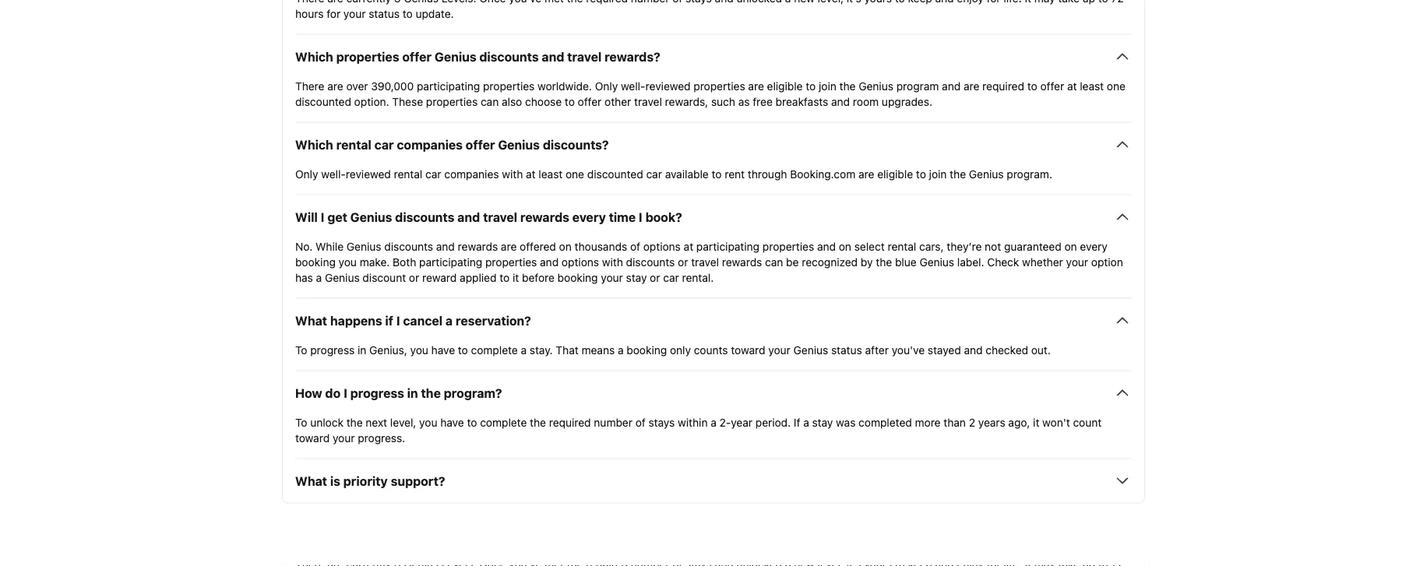 Task type: describe. For each thing, give the bounding box(es) containing it.
thousands
[[575, 240, 627, 253]]

option
[[1091, 255, 1123, 268]]

genius down also
[[498, 137, 540, 152]]

discounts inside will i get genius discounts and travel rewards every time i book? dropdown button
[[395, 209, 455, 224]]

are right booking.com
[[859, 167, 874, 180]]

your down the thousands
[[601, 271, 623, 284]]

is
[[330, 474, 340, 488]]

years
[[978, 416, 1006, 429]]

stay inside to unlock the next level, you have to complete the required number of stays within a 2-year period. if a stay was completed more than 2 years ago, it won't count toward your progress.
[[812, 416, 833, 429]]

both
[[393, 255, 416, 268]]

the inside no. while genius discounts and rewards are offered on thousands of options at participating properties and on select rental cars, they're not guaranteed on every booking you make. both participating properties and options with discounts or travel rewards can be recognized by the blue genius label. check whether your option has a genius discount or reward applied to it before booking your stay or car rental.
[[876, 255, 892, 268]]

if
[[385, 313, 393, 328]]

3 on from the left
[[1065, 240, 1077, 253]]

genius down while
[[325, 271, 360, 284]]

will i get genius discounts and travel rewards every time i book?
[[295, 209, 682, 224]]

travel inside 'dropdown button'
[[567, 49, 602, 64]]

a right if
[[803, 416, 809, 429]]

0 horizontal spatial options
[[562, 255, 599, 268]]

progress inside dropdown button
[[350, 386, 404, 400]]

2 horizontal spatial or
[[678, 255, 688, 268]]

properties up which rental car companies offer genius discounts?
[[426, 95, 478, 108]]

may
[[1034, 0, 1055, 4]]

to inside to unlock the next level, you have to complete the required number of stays within a 2-year period. if a stay was completed more than 2 years ago, it won't count toward your progress.
[[467, 416, 477, 429]]

book?
[[646, 209, 682, 224]]

2 horizontal spatial booking
[[627, 343, 667, 356]]

1 vertical spatial companies
[[444, 167, 499, 180]]

free
[[753, 95, 773, 108]]

can inside there are over 390,000 participating properties worldwide. only well-reviewed properties are eligible to join the genius program and are required to offer at least one discounted option. these properties can also choose to offer other travel rewards, such as free breakfasts and room upgrades.
[[481, 95, 499, 108]]

a inside there are currently 3 genius levels. once you've met the required number of stays and unlocked a new level, it's yours to keep and enjoy for life! it may take up to 72 hours for your status to update.
[[785, 0, 791, 4]]

stays for within
[[649, 416, 675, 429]]

while
[[316, 240, 344, 253]]

to progress in genius, you have to complete a stay. that means a booking only counts toward your genius status after you've stayed and checked out.
[[295, 343, 1051, 356]]

car down which rental car companies offer genius discounts?
[[425, 167, 441, 180]]

1 vertical spatial reviewed
[[346, 167, 391, 180]]

priority
[[343, 474, 388, 488]]

year
[[731, 416, 753, 429]]

properties inside which properties offer genius discounts and travel rewards? 'dropdown button'
[[336, 49, 399, 64]]

0 vertical spatial complete
[[471, 343, 518, 356]]

by
[[861, 255, 873, 268]]

genius inside there are currently 3 genius levels. once you've met the required number of stays and unlocked a new level, it's yours to keep and enjoy for life! it may take up to 72 hours for your status to update.
[[404, 0, 439, 4]]

are inside no. while genius discounts and rewards are offered on thousands of options at participating properties and on select rental cars, they're not guaranteed on every booking you make. both participating properties and options with discounts or travel rewards can be recognized by the blue genius label. check whether your option has a genius discount or reward applied to it before booking your stay or car rental.
[[501, 240, 517, 253]]

applied
[[460, 271, 497, 284]]

toward inside to unlock the next level, you have to complete the required number of stays within a 2-year period. if a stay was completed more than 2 years ago, it won't count toward your progress.
[[295, 432, 330, 444]]

every inside no. while genius discounts and rewards are offered on thousands of options at participating properties and on select rental cars, they're not guaranteed on every booking you make. both participating properties and options with discounts or travel rewards can be recognized by the blue genius label. check whether your option has a genius discount or reward applied to it before booking your stay or car rental.
[[1080, 240, 1108, 253]]

0 horizontal spatial or
[[409, 271, 419, 284]]

i right do
[[344, 386, 347, 400]]

the left 'next'
[[346, 416, 363, 429]]

0 horizontal spatial rewards
[[458, 240, 498, 253]]

the left program.
[[950, 167, 966, 180]]

and right program
[[942, 79, 961, 92]]

happens
[[330, 313, 382, 328]]

complete inside to unlock the next level, you have to complete the required number of stays within a 2-year period. if a stay was completed more than 2 years ago, it won't count toward your progress.
[[480, 416, 527, 429]]

the inside there are over 390,000 participating properties worldwide. only well-reviewed properties are eligible to join the genius program and are required to offer at least one discounted option. these properties can also choose to offer other travel rewards, such as free breakfasts and room upgrades.
[[840, 79, 856, 92]]

if
[[794, 416, 800, 429]]

after
[[865, 343, 889, 356]]

how do i progress in the program?
[[295, 386, 502, 400]]

cancel
[[403, 313, 443, 328]]

1 vertical spatial eligible
[[877, 167, 913, 180]]

program
[[897, 79, 939, 92]]

through
[[748, 167, 787, 180]]

count
[[1073, 416, 1102, 429]]

also
[[502, 95, 522, 108]]

travel inside there are over 390,000 participating properties worldwide. only well-reviewed properties are eligible to join the genius program and are required to offer at least one discounted option. these properties can also choose to offer other travel rewards, such as free breakfasts and room upgrades.
[[634, 95, 662, 108]]

i right the 'if'
[[396, 313, 400, 328]]

1 vertical spatial you
[[410, 343, 428, 356]]

to for what happens if i cancel a reservation?
[[295, 343, 307, 356]]

there for there are over 390,000 participating properties worldwide. only well-reviewed properties are eligible to join the genius program and are required to offer at least one discounted option. these properties can also choose to offer other travel rewards, such as free breakfasts and room upgrades.
[[295, 79, 324, 92]]

0 horizontal spatial with
[[502, 167, 523, 180]]

recognized
[[802, 255, 858, 268]]

level, inside there are currently 3 genius levels. once you've met the required number of stays and unlocked a new level, it's yours to keep and enjoy for life! it may take up to 72 hours for your status to update.
[[818, 0, 844, 4]]

a right means
[[618, 343, 624, 356]]

over
[[346, 79, 368, 92]]

cars,
[[919, 240, 944, 253]]

to for how do i progress in the program?
[[295, 416, 307, 429]]

3
[[394, 0, 401, 4]]

the inside dropdown button
[[421, 386, 441, 400]]

what happens if i cancel a reservation? button
[[295, 311, 1132, 330]]

up
[[1083, 0, 1095, 4]]

program?
[[444, 386, 502, 400]]

are right program
[[964, 79, 980, 92]]

what is priority support? button
[[295, 472, 1132, 490]]

means
[[582, 343, 615, 356]]

not
[[985, 240, 1001, 253]]

upgrades.
[[882, 95, 933, 108]]

how
[[295, 386, 322, 400]]

rental inside dropdown button
[[336, 137, 372, 152]]

you inside to unlock the next level, you have to complete the required number of stays within a 2-year period. if a stay was completed more than 2 years ago, it won't count toward your progress.
[[419, 416, 437, 429]]

more
[[915, 416, 941, 429]]

out.
[[1031, 343, 1051, 356]]

has
[[295, 271, 313, 284]]

program.
[[1007, 167, 1053, 180]]

1 vertical spatial rental
[[394, 167, 423, 180]]

once
[[479, 0, 506, 4]]

you inside no. while genius discounts and rewards are offered on thousands of options at participating properties and on select rental cars, they're not guaranteed on every booking you make. both participating properties and options with discounts or travel rewards can be recognized by the blue genius label. check whether your option has a genius discount or reward applied to it before booking your stay or car rental.
[[339, 255, 357, 268]]

390,000
[[371, 79, 414, 92]]

next
[[366, 416, 387, 429]]

every inside dropdown button
[[572, 209, 606, 224]]

no.
[[295, 240, 313, 253]]

you've
[[892, 343, 925, 356]]

2 horizontal spatial rewards
[[722, 255, 762, 268]]

get
[[327, 209, 347, 224]]

are left over
[[327, 79, 343, 92]]

0 vertical spatial booking
[[295, 255, 336, 268]]

join inside there are over 390,000 participating properties worldwide. only well-reviewed properties are eligible to join the genius program and are required to offer at least one discounted option. these properties can also choose to offer other travel rewards, such as free breakfasts and room upgrades.
[[819, 79, 837, 92]]

1 horizontal spatial options
[[643, 240, 681, 253]]

participating inside there are over 390,000 participating properties worldwide. only well-reviewed properties are eligible to join the genius program and are required to offer at least one discounted option. these properties can also choose to offer other travel rewards, such as free breakfasts and room upgrades.
[[417, 79, 480, 92]]

and left room
[[831, 95, 850, 108]]

stayed
[[928, 343, 961, 356]]

0 horizontal spatial one
[[566, 167, 584, 180]]

0 horizontal spatial for
[[327, 7, 341, 20]]

0 horizontal spatial at
[[526, 167, 536, 180]]

and inside 'dropdown button'
[[542, 49, 564, 64]]

rental.
[[682, 271, 714, 284]]

that
[[556, 343, 579, 356]]

stay inside no. while genius discounts and rewards are offered on thousands of options at participating properties and on select rental cars, they're not guaranteed on every booking you make. both participating properties and options with discounts or travel rewards can be recognized by the blue genius label. check whether your option has a genius discount or reward applied to it before booking your stay or car rental.
[[626, 271, 647, 284]]

worldwide.
[[538, 79, 592, 92]]

well- inside there are over 390,000 participating properties worldwide. only well-reviewed properties are eligible to join the genius program and are required to offer at least one discounted option. these properties can also choose to offer other travel rewards, such as free breakfasts and room upgrades.
[[621, 79, 646, 92]]

only well-reviewed rental car companies with at least one discounted car available to rent through booking.com are eligible to join the genius program.
[[295, 167, 1053, 180]]

a left stay.
[[521, 343, 527, 356]]

stays for and
[[686, 0, 712, 4]]

progress.
[[358, 432, 405, 444]]

room
[[853, 95, 879, 108]]

1 vertical spatial least
[[539, 167, 563, 180]]

1 vertical spatial well-
[[321, 167, 346, 180]]

counts
[[694, 343, 728, 356]]

won't
[[1043, 416, 1070, 429]]

one inside there are over 390,000 participating properties worldwide. only well-reviewed properties are eligible to join the genius program and are required to offer at least one discounted option. these properties can also choose to offer other travel rewards, such as free breakfasts and room upgrades.
[[1107, 79, 1126, 92]]

the inside there are currently 3 genius levels. once you've met the required number of stays and unlocked a new level, it's yours to keep and enjoy for life! it may take up to 72 hours for your status to update.
[[567, 0, 583, 4]]

2-
[[720, 416, 731, 429]]

time
[[609, 209, 636, 224]]

rewards,
[[665, 95, 708, 108]]

yours
[[864, 0, 892, 4]]

genius left after
[[794, 343, 828, 356]]

1 horizontal spatial status
[[831, 343, 862, 356]]

blue
[[895, 255, 917, 268]]

select
[[854, 240, 885, 253]]

genius up make.
[[347, 240, 381, 253]]

discount
[[363, 271, 406, 284]]

keep
[[908, 0, 932, 4]]

be
[[786, 255, 799, 268]]

which properties offer genius discounts and travel rewards?
[[295, 49, 660, 64]]

at inside no. while genius discounts and rewards are offered on thousands of options at participating properties and on select rental cars, they're not guaranteed on every booking you make. both participating properties and options with discounts or travel rewards can be recognized by the blue genius label. check whether your option has a genius discount or reward applied to it before booking your stay or car rental.
[[684, 240, 694, 253]]

1 horizontal spatial toward
[[731, 343, 766, 356]]

and up the reward
[[436, 240, 455, 253]]

genius,
[[369, 343, 407, 356]]

1 vertical spatial participating
[[696, 240, 760, 253]]

before
[[522, 271, 555, 284]]

1 horizontal spatial or
[[650, 271, 660, 284]]

to unlock the next level, you have to complete the required number of stays within a 2-year period. if a stay was completed more than 2 years ago, it won't count toward your progress.
[[295, 416, 1102, 444]]

genius right get
[[350, 209, 392, 224]]

life!
[[1004, 0, 1022, 4]]

available
[[665, 167, 709, 180]]

properties up the 'be'
[[763, 240, 814, 253]]

number for and
[[631, 0, 670, 4]]

1 horizontal spatial for
[[987, 0, 1001, 4]]

than
[[944, 416, 966, 429]]

it's
[[847, 0, 861, 4]]

what is priority support?
[[295, 474, 445, 488]]

travel inside no. while genius discounts and rewards are offered on thousands of options at participating properties and on select rental cars, they're not guaranteed on every booking you make. both participating properties and options with discounts or travel rewards can be recognized by the blue genius label. check whether your option has a genius discount or reward applied to it before booking your stay or car rental.
[[691, 255, 719, 268]]

discounts inside which properties offer genius discounts and travel rewards? 'dropdown button'
[[479, 49, 539, 64]]

i left get
[[321, 209, 325, 224]]

are inside there are currently 3 genius levels. once you've met the required number of stays and unlocked a new level, it's yours to keep and enjoy for life! it may take up to 72 hours for your status to update.
[[327, 0, 343, 4]]

only
[[670, 343, 691, 356]]

reservation?
[[456, 313, 531, 328]]

it inside no. while genius discounts and rewards are offered on thousands of options at participating properties and on select rental cars, they're not guaranteed on every booking you make. both participating properties and options with discounts or travel rewards can be recognized by the blue genius label. check whether your option has a genius discount or reward applied to it before booking your stay or car rental.
[[513, 271, 519, 284]]

companies inside the 'which rental car companies offer genius discounts?' dropdown button
[[397, 137, 463, 152]]



Task type: locate. For each thing, give the bounding box(es) containing it.
travel up applied at left
[[483, 209, 517, 224]]

and up applied at left
[[458, 209, 480, 224]]

1 vertical spatial join
[[929, 167, 947, 180]]

reviewed inside there are over 390,000 participating properties worldwide. only well-reviewed properties are eligible to join the genius program and are required to offer at least one discounted option. these properties can also choose to offer other travel rewards, such as free breakfasts and room upgrades.
[[646, 79, 691, 92]]

reviewed up get
[[346, 167, 391, 180]]

1 vertical spatial stays
[[649, 416, 675, 429]]

met
[[545, 0, 564, 4]]

rent
[[725, 167, 745, 180]]

0 vertical spatial reviewed
[[646, 79, 691, 92]]

0 vertical spatial toward
[[731, 343, 766, 356]]

0 horizontal spatial stays
[[649, 416, 675, 429]]

0 vertical spatial can
[[481, 95, 499, 108]]

and up recognized on the top right
[[817, 240, 836, 253]]

there are over 390,000 participating properties worldwide. only well-reviewed properties are eligible to join the genius program and are required to offer at least one discounted option. these properties can also choose to offer other travel rewards, such as free breakfasts and room upgrades.
[[295, 79, 1126, 108]]

discounts?
[[543, 137, 609, 152]]

0 vertical spatial progress
[[310, 343, 355, 356]]

will i get genius discounts and travel rewards every time i book? button
[[295, 208, 1132, 226]]

2 horizontal spatial on
[[1065, 240, 1077, 253]]

1 what from the top
[[295, 313, 327, 328]]

there for there are currently 3 genius levels. once you've met the required number of stays and unlocked a new level, it's yours to keep and enjoy for life! it may take up to 72 hours for your status to update.
[[295, 0, 324, 4]]

only inside there are over 390,000 participating properties worldwide. only well-reviewed properties are eligible to join the genius program and are required to offer at least one discounted option. these properties can also choose to offer other travel rewards, such as free breakfasts and room upgrades.
[[595, 79, 618, 92]]

on
[[559, 240, 572, 253], [839, 240, 852, 253], [1065, 240, 1077, 253]]

how do i progress in the program? button
[[295, 384, 1132, 402]]

on right offered
[[559, 240, 572, 253]]

reviewed up rewards,
[[646, 79, 691, 92]]

required inside there are currently 3 genius levels. once you've met the required number of stays and unlocked a new level, it's yours to keep and enjoy for life! it may take up to 72 hours for your status to update.
[[586, 0, 628, 4]]

to
[[295, 343, 307, 356], [295, 416, 307, 429]]

level,
[[818, 0, 844, 4], [390, 416, 416, 429]]

are left offered
[[501, 240, 517, 253]]

0 vertical spatial level,
[[818, 0, 844, 4]]

every
[[572, 209, 606, 224], [1080, 240, 1108, 253]]

of up which properties offer genius discounts and travel rewards? 'dropdown button'
[[673, 0, 683, 4]]

with inside no. while genius discounts and rewards are offered on thousands of options at participating properties and on select rental cars, they're not guaranteed on every booking you make. both participating properties and options with discounts or travel rewards can be recognized by the blue genius label. check whether your option has a genius discount or reward applied to it before booking your stay or car rental.
[[602, 255, 623, 268]]

will
[[295, 209, 318, 224]]

1 vertical spatial in
[[407, 386, 418, 400]]

the down stay.
[[530, 416, 546, 429]]

companies down which rental car companies offer genius discounts?
[[444, 167, 499, 180]]

can inside no. while genius discounts and rewards are offered on thousands of options at participating properties and on select rental cars, they're not guaranteed on every booking you make. both participating properties and options with discounts or travel rewards can be recognized by the blue genius label. check whether your option has a genius discount or reward applied to it before booking your stay or car rental.
[[765, 255, 783, 268]]

0 horizontal spatial status
[[369, 7, 400, 20]]

booking down the thousands
[[558, 271, 598, 284]]

a
[[785, 0, 791, 4], [316, 271, 322, 284], [446, 313, 453, 328], [521, 343, 527, 356], [618, 343, 624, 356], [711, 416, 717, 429], [803, 416, 809, 429]]

0 vertical spatial every
[[572, 209, 606, 224]]

offer inside dropdown button
[[466, 137, 495, 152]]

rental up blue
[[888, 240, 916, 253]]

0 vertical spatial it
[[513, 271, 519, 284]]

0 horizontal spatial level,
[[390, 416, 416, 429]]

0 vertical spatial rewards
[[520, 209, 569, 224]]

i right time
[[639, 209, 643, 224]]

1 vertical spatial toward
[[295, 432, 330, 444]]

enjoy
[[957, 0, 984, 4]]

2 what from the top
[[295, 474, 327, 488]]

can left also
[[481, 95, 499, 108]]

1 vertical spatial which
[[295, 137, 333, 152]]

0 vertical spatial stays
[[686, 0, 712, 4]]

1 horizontal spatial at
[[684, 240, 694, 253]]

1 horizontal spatial can
[[765, 255, 783, 268]]

options down book?
[[643, 240, 681, 253]]

1 vertical spatial number
[[594, 416, 633, 429]]

of inside no. while genius discounts and rewards are offered on thousands of options at participating properties and on select rental cars, they're not guaranteed on every booking you make. both participating properties and options with discounts or travel rewards can be recognized by the blue genius label. check whether your option has a genius discount or reward applied to it before booking your stay or car rental.
[[630, 240, 640, 253]]

status
[[369, 7, 400, 20], [831, 343, 862, 356]]

as
[[738, 95, 750, 108]]

which down hours
[[295, 49, 333, 64]]

2 on from the left
[[839, 240, 852, 253]]

which properties offer genius discounts and travel rewards? button
[[295, 47, 1132, 66]]

complete down reservation?
[[471, 343, 518, 356]]

1 to from the top
[[295, 343, 307, 356]]

0 horizontal spatial in
[[358, 343, 366, 356]]

1 vertical spatial rewards
[[458, 240, 498, 253]]

you've
[[509, 0, 542, 4]]

reward
[[422, 271, 457, 284]]

0 horizontal spatial booking
[[295, 255, 336, 268]]

0 vertical spatial which
[[295, 49, 333, 64]]

or down both
[[409, 271, 419, 284]]

which for which properties offer genius discounts and travel rewards?
[[295, 49, 333, 64]]

eligible up breakfasts
[[767, 79, 803, 92]]

1 horizontal spatial one
[[1107, 79, 1126, 92]]

2 vertical spatial at
[[684, 240, 694, 253]]

0 vertical spatial only
[[595, 79, 618, 92]]

period.
[[756, 416, 791, 429]]

participating down the which properties offer genius discounts and travel rewards? at the left of page
[[417, 79, 480, 92]]

a left 'new'
[[785, 0, 791, 4]]

there inside there are currently 3 genius levels. once you've met the required number of stays and unlocked a new level, it's yours to keep and enjoy for life! it may take up to 72 hours for your status to update.
[[295, 0, 324, 4]]

offer inside 'dropdown button'
[[402, 49, 432, 64]]

and up worldwide.
[[542, 49, 564, 64]]

your left option
[[1066, 255, 1088, 268]]

in inside dropdown button
[[407, 386, 418, 400]]

you down while
[[339, 255, 357, 268]]

stay down the thousands
[[626, 271, 647, 284]]

discounts
[[479, 49, 539, 64], [395, 209, 455, 224], [384, 240, 433, 253], [626, 255, 675, 268]]

discounted inside there are over 390,000 participating properties worldwide. only well-reviewed properties are eligible to join the genius program and are required to offer at least one discounted option. these properties can also choose to offer other travel rewards, such as free breakfasts and room upgrades.
[[295, 95, 351, 108]]

1 horizontal spatial stay
[[812, 416, 833, 429]]

0 horizontal spatial well-
[[321, 167, 346, 180]]

1 vertical spatial with
[[602, 255, 623, 268]]

1 horizontal spatial in
[[407, 386, 418, 400]]

within
[[678, 416, 708, 429]]

are left currently
[[327, 0, 343, 4]]

level, up the progress.
[[390, 416, 416, 429]]

number inside there are currently 3 genius levels. once you've met the required number of stays and unlocked a new level, it's yours to keep and enjoy for life! it may take up to 72 hours for your status to update.
[[631, 0, 670, 4]]

discounted down over
[[295, 95, 351, 108]]

number down means
[[594, 416, 633, 429]]

participating up the reward
[[419, 255, 482, 268]]

or left the rental.
[[650, 271, 660, 284]]

every up the thousands
[[572, 209, 606, 224]]

make.
[[360, 255, 390, 268]]

genius down cars, on the top
[[920, 255, 955, 268]]

booking up has
[[295, 255, 336, 268]]

which up the will
[[295, 137, 333, 152]]

on up recognized on the top right
[[839, 240, 852, 253]]

0 vertical spatial status
[[369, 7, 400, 20]]

to inside to unlock the next level, you have to complete the required number of stays within a 2-year period. if a stay was completed more than 2 years ago, it won't count toward your progress.
[[295, 416, 307, 429]]

rewards
[[520, 209, 569, 224], [458, 240, 498, 253], [722, 255, 762, 268]]

no. while genius discounts and rewards are offered on thousands of options at participating properties and on select rental cars, they're not guaranteed on every booking you make. both participating properties and options with discounts or travel rewards can be recognized by the blue genius label. check whether your option has a genius discount or reward applied to it before booking your stay or car rental.
[[295, 240, 1123, 284]]

and
[[715, 0, 734, 4], [935, 0, 954, 4], [542, 49, 564, 64], [942, 79, 961, 92], [831, 95, 850, 108], [458, 209, 480, 224], [436, 240, 455, 253], [817, 240, 836, 253], [540, 255, 559, 268], [964, 343, 983, 356]]

0 horizontal spatial join
[[819, 79, 837, 92]]

0 horizontal spatial can
[[481, 95, 499, 108]]

label.
[[957, 255, 984, 268]]

of inside there are currently 3 genius levels. once you've met the required number of stays and unlocked a new level, it's yours to keep and enjoy for life! it may take up to 72 hours for your status to update.
[[673, 0, 683, 4]]

0 vertical spatial options
[[643, 240, 681, 253]]

toward right counts
[[731, 343, 766, 356]]

genius inside 'dropdown button'
[[435, 49, 476, 64]]

have inside to unlock the next level, you have to complete the required number of stays within a 2-year period. if a stay was completed more than 2 years ago, it won't count toward your progress.
[[440, 416, 464, 429]]

travel inside dropdown button
[[483, 209, 517, 224]]

1 horizontal spatial stays
[[686, 0, 712, 4]]

and right keep on the top of the page
[[935, 0, 954, 4]]

2
[[969, 416, 975, 429]]

0 horizontal spatial toward
[[295, 432, 330, 444]]

at
[[1067, 79, 1077, 92], [526, 167, 536, 180], [684, 240, 694, 253]]

reviewed
[[646, 79, 691, 92], [346, 167, 391, 180]]

2 horizontal spatial at
[[1067, 79, 1077, 92]]

1 horizontal spatial discounted
[[587, 167, 643, 180]]

1 horizontal spatial booking
[[558, 271, 598, 284]]

there up hours
[[295, 0, 324, 4]]

there left over
[[295, 79, 324, 92]]

what left is
[[295, 474, 327, 488]]

1 which from the top
[[295, 49, 333, 64]]

genius up update.
[[404, 0, 439, 4]]

1 horizontal spatial reviewed
[[646, 79, 691, 92]]

1 vertical spatial one
[[566, 167, 584, 180]]

genius
[[404, 0, 439, 4], [435, 49, 476, 64], [859, 79, 894, 92], [498, 137, 540, 152], [969, 167, 1004, 180], [350, 209, 392, 224], [347, 240, 381, 253], [920, 255, 955, 268], [325, 271, 360, 284], [794, 343, 828, 356]]

0 vertical spatial for
[[987, 0, 1001, 4]]

0 vertical spatial least
[[1080, 79, 1104, 92]]

which inside the 'which rental car companies offer genius discounts?' dropdown button
[[295, 137, 333, 152]]

breakfasts
[[776, 95, 828, 108]]

unlocked
[[737, 0, 782, 4]]

1 horizontal spatial well-
[[621, 79, 646, 92]]

was
[[836, 416, 856, 429]]

car left the rental.
[[663, 271, 679, 284]]

2 vertical spatial required
[[549, 416, 591, 429]]

1 vertical spatial what
[[295, 474, 327, 488]]

a inside dropdown button
[[446, 313, 453, 328]]

properties down offered
[[485, 255, 537, 268]]

0 vertical spatial you
[[339, 255, 357, 268]]

1 vertical spatial booking
[[558, 271, 598, 284]]

of for and
[[673, 0, 683, 4]]

0 vertical spatial participating
[[417, 79, 480, 92]]

well- up get
[[321, 167, 346, 180]]

progress up 'next'
[[350, 386, 404, 400]]

0 vertical spatial what
[[295, 313, 327, 328]]

1 vertical spatial there
[[295, 79, 324, 92]]

1 vertical spatial only
[[295, 167, 318, 180]]

status inside there are currently 3 genius levels. once you've met the required number of stays and unlocked a new level, it's yours to keep and enjoy for life! it may take up to 72 hours for your status to update.
[[369, 7, 400, 20]]

which inside which properties offer genius discounts and travel rewards? 'dropdown button'
[[295, 49, 333, 64]]

genius inside there are over 390,000 participating properties worldwide. only well-reviewed properties are eligible to join the genius program and are required to offer at least one discounted option. these properties can also choose to offer other travel rewards, such as free breakfasts and room upgrades.
[[859, 79, 894, 92]]

of left within
[[636, 416, 646, 429]]

number inside to unlock the next level, you have to complete the required number of stays within a 2-year period. if a stay was completed more than 2 years ago, it won't count toward your progress.
[[594, 416, 633, 429]]

your
[[344, 7, 366, 20], [1066, 255, 1088, 268], [601, 271, 623, 284], [768, 343, 791, 356], [333, 432, 355, 444]]

0 vertical spatial at
[[1067, 79, 1077, 92]]

rewards left the 'be'
[[722, 255, 762, 268]]

car left the available
[[646, 167, 662, 180]]

completed
[[859, 416, 912, 429]]

0 vertical spatial one
[[1107, 79, 1126, 92]]

0 vertical spatial in
[[358, 343, 366, 356]]

properties up also
[[483, 79, 535, 92]]

0 horizontal spatial only
[[295, 167, 318, 180]]

2 vertical spatial rewards
[[722, 255, 762, 268]]

2 to from the top
[[295, 416, 307, 429]]

rewards?
[[605, 49, 660, 64]]

take
[[1058, 0, 1080, 4]]

you down 'cancel'
[[410, 343, 428, 356]]

car inside dropdown button
[[375, 137, 394, 152]]

well-
[[621, 79, 646, 92], [321, 167, 346, 180]]

only
[[595, 79, 618, 92], [295, 167, 318, 180]]

what for what is priority support?
[[295, 474, 327, 488]]

car inside no. while genius discounts and rewards are offered on thousands of options at participating properties and on select rental cars, they're not guaranteed on every booking you make. both participating properties and options with discounts or travel rewards can be recognized by the blue genius label. check whether your option has a genius discount or reward applied to it before booking your stay or car rental.
[[663, 271, 679, 284]]

are up free
[[748, 79, 764, 92]]

your right counts
[[768, 343, 791, 356]]

rental inside no. while genius discounts and rewards are offered on thousands of options at participating properties and on select rental cars, they're not guaranteed on every booking you make. both participating properties and options with discounts or travel rewards can be recognized by the blue genius label. check whether your option has a genius discount or reward applied to it before booking your stay or car rental.
[[888, 240, 916, 253]]

check
[[987, 255, 1019, 268]]

0 vertical spatial stay
[[626, 271, 647, 284]]

eligible inside there are over 390,000 participating properties worldwide. only well-reviewed properties are eligible to join the genius program and are required to offer at least one discounted option. these properties can also choose to offer other travel rewards, such as free breakfasts and room upgrades.
[[767, 79, 803, 92]]

your inside there are currently 3 genius levels. once you've met the required number of stays and unlocked a new level, it's yours to keep and enjoy for life! it may take up to 72 hours for your status to update.
[[344, 7, 366, 20]]

0 vertical spatial have
[[431, 343, 455, 356]]

genius left program.
[[969, 167, 1004, 180]]

1 vertical spatial it
[[1033, 416, 1040, 429]]

of inside to unlock the next level, you have to complete the required number of stays within a 2-year period. if a stay was completed more than 2 years ago, it won't count toward your progress.
[[636, 416, 646, 429]]

number for within
[[594, 416, 633, 429]]

it inside to unlock the next level, you have to complete the required number of stays within a 2-year period. if a stay was completed more than 2 years ago, it won't count toward your progress.
[[1033, 416, 1040, 429]]

0 vertical spatial eligible
[[767, 79, 803, 92]]

1 horizontal spatial join
[[929, 167, 947, 180]]

0 vertical spatial there
[[295, 0, 324, 4]]

a left 2-
[[711, 416, 717, 429]]

travel up worldwide.
[[567, 49, 602, 64]]

rewards inside dropdown button
[[520, 209, 569, 224]]

join up cars, on the top
[[929, 167, 947, 180]]

other
[[605, 95, 631, 108]]

stays inside there are currently 3 genius levels. once you've met the required number of stays and unlocked a new level, it's yours to keep and enjoy for life! it may take up to 72 hours for your status to update.
[[686, 0, 712, 4]]

the up room
[[840, 79, 856, 92]]

required for period.
[[549, 416, 591, 429]]

1 vertical spatial at
[[526, 167, 536, 180]]

0 horizontal spatial rental
[[336, 137, 372, 152]]

required for level,
[[586, 0, 628, 4]]

your inside to unlock the next level, you have to complete the required number of stays within a 2-year period. if a stay was completed more than 2 years ago, it won't count toward your progress.
[[333, 432, 355, 444]]

guaranteed
[[1004, 240, 1062, 253]]

it right the ago,
[[1033, 416, 1040, 429]]

0 vertical spatial to
[[295, 343, 307, 356]]

booking left only
[[627, 343, 667, 356]]

car down option.
[[375, 137, 394, 152]]

booking.com
[[790, 167, 856, 180]]

and up before
[[540, 255, 559, 268]]

which for which rental car companies offer genius discounts?
[[295, 137, 333, 152]]

1 vertical spatial to
[[295, 416, 307, 429]]

2 vertical spatial participating
[[419, 255, 482, 268]]

0 horizontal spatial discounted
[[295, 95, 351, 108]]

status left after
[[831, 343, 862, 356]]

required inside there are over 390,000 participating properties worldwide. only well-reviewed properties are eligible to join the genius program and are required to offer at least one discounted option. these properties can also choose to offer other travel rewards, such as free breakfasts and room upgrades.
[[983, 79, 1025, 92]]

you
[[339, 255, 357, 268], [410, 343, 428, 356], [419, 416, 437, 429]]

travel up the rental.
[[691, 255, 719, 268]]

discounted up time
[[587, 167, 643, 180]]

1 horizontal spatial level,
[[818, 0, 844, 4]]

rental down option.
[[336, 137, 372, 152]]

only up other
[[595, 79, 618, 92]]

what happens if i cancel a reservation?
[[295, 313, 531, 328]]

with up will i get genius discounts and travel rewards every time i book? at the top left
[[502, 167, 523, 180]]

0 vertical spatial number
[[631, 0, 670, 4]]

1 on from the left
[[559, 240, 572, 253]]

2 which from the top
[[295, 137, 333, 152]]

2 vertical spatial rental
[[888, 240, 916, 253]]

0 horizontal spatial stay
[[626, 271, 647, 284]]

status down 3
[[369, 7, 400, 20]]

what for what happens if i cancel a reservation?
[[295, 313, 327, 328]]

2 horizontal spatial rental
[[888, 240, 916, 253]]

2 there from the top
[[295, 79, 324, 92]]

and inside dropdown button
[[458, 209, 480, 224]]

progress down happens
[[310, 343, 355, 356]]

option.
[[354, 95, 389, 108]]

1 vertical spatial for
[[327, 7, 341, 20]]

1 vertical spatial complete
[[480, 416, 527, 429]]

toward
[[731, 343, 766, 356], [295, 432, 330, 444]]

what
[[295, 313, 327, 328], [295, 474, 327, 488]]

there inside there are over 390,000 participating properties worldwide. only well-reviewed properties are eligible to join the genius program and are required to offer at least one discounted option. these properties can also choose to offer other travel rewards, such as free breakfasts and room upgrades.
[[295, 79, 324, 92]]

choose
[[525, 95, 562, 108]]

0 vertical spatial of
[[673, 0, 683, 4]]

and right stayed
[[964, 343, 983, 356]]

eligible
[[767, 79, 803, 92], [877, 167, 913, 180]]

for right hours
[[327, 7, 341, 20]]

these
[[392, 95, 423, 108]]

level, inside to unlock the next level, you have to complete the required number of stays within a 2-year period. if a stay was completed more than 2 years ago, it won't count toward your progress.
[[390, 416, 416, 429]]

they're
[[947, 240, 982, 253]]

stays inside to unlock the next level, you have to complete the required number of stays within a 2-year period. if a stay was completed more than 2 years ago, it won't count toward your progress.
[[649, 416, 675, 429]]

it left before
[[513, 271, 519, 284]]

properties up such
[[694, 79, 745, 92]]

support?
[[391, 474, 445, 488]]

1 there from the top
[[295, 0, 324, 4]]

0 horizontal spatial every
[[572, 209, 606, 224]]

which rental car companies offer genius discounts? button
[[295, 135, 1132, 154]]

offered
[[520, 240, 556, 253]]

0 horizontal spatial eligible
[[767, 79, 803, 92]]

for left life!
[[987, 0, 1001, 4]]

it
[[1025, 0, 1032, 4]]

and left unlocked
[[715, 0, 734, 4]]

of
[[673, 0, 683, 4], [630, 240, 640, 253], [636, 416, 646, 429]]

with
[[502, 167, 523, 180], [602, 255, 623, 268]]

0 horizontal spatial least
[[539, 167, 563, 180]]

to left 'unlock'
[[295, 416, 307, 429]]

1 horizontal spatial only
[[595, 79, 618, 92]]

discounted
[[295, 95, 351, 108], [587, 167, 643, 180]]

to inside no. while genius discounts and rewards are offered on thousands of options at participating properties and on select rental cars, they're not guaranteed on every booking you make. both participating properties and options with discounts or travel rewards can be recognized by the blue genius label. check whether your option has a genius discount or reward applied to it before booking your stay or car rental.
[[500, 271, 510, 284]]

genius down update.
[[435, 49, 476, 64]]

with down the thousands
[[602, 255, 623, 268]]

rewards up offered
[[520, 209, 569, 224]]

2 vertical spatial you
[[419, 416, 437, 429]]

a inside no. while genius discounts and rewards are offered on thousands of options at participating properties and on select rental cars, they're not guaranteed on every booking you make. both participating properties and options with discounts or travel rewards can be recognized by the blue genius label. check whether your option has a genius discount or reward applied to it before booking your stay or car rental.
[[316, 271, 322, 284]]

hours
[[295, 7, 324, 20]]

1 vertical spatial can
[[765, 255, 783, 268]]

stay
[[626, 271, 647, 284], [812, 416, 833, 429]]

options
[[643, 240, 681, 253], [562, 255, 599, 268]]

your down 'unlock'
[[333, 432, 355, 444]]

1 horizontal spatial with
[[602, 255, 623, 268]]

whether
[[1022, 255, 1063, 268]]

your down currently
[[344, 7, 366, 20]]

genius up room
[[859, 79, 894, 92]]

of for within
[[636, 416, 646, 429]]

ago,
[[1008, 416, 1030, 429]]

1 vertical spatial status
[[831, 343, 862, 356]]

only up the will
[[295, 167, 318, 180]]

the right met
[[567, 0, 583, 4]]

0 vertical spatial companies
[[397, 137, 463, 152]]

least inside there are over 390,000 participating properties worldwide. only well-reviewed properties are eligible to join the genius program and are required to offer at least one discounted option. these properties can also choose to offer other travel rewards, such as free breakfasts and room upgrades.
[[1080, 79, 1104, 92]]

at inside there are over 390,000 participating properties worldwide. only well-reviewed properties are eligible to join the genius program and are required to offer at least one discounted option. these properties can also choose to offer other travel rewards, such as free breakfasts and room upgrades.
[[1067, 79, 1077, 92]]

number up rewards?
[[631, 0, 670, 4]]

companies
[[397, 137, 463, 152], [444, 167, 499, 180]]

required inside to unlock the next level, you have to complete the required number of stays within a 2-year period. if a stay was completed more than 2 years ago, it won't count toward your progress.
[[549, 416, 591, 429]]

72
[[1111, 0, 1124, 4]]

there
[[295, 0, 324, 4], [295, 79, 324, 92]]

update.
[[416, 7, 454, 20]]

join
[[819, 79, 837, 92], [929, 167, 947, 180]]

1 horizontal spatial on
[[839, 240, 852, 253]]

1 horizontal spatial eligible
[[877, 167, 913, 180]]



Task type: vqa. For each thing, say whether or not it's contained in the screenshot.
WHAT IS PRIORITY SUPPORT? dropdown button
yes



